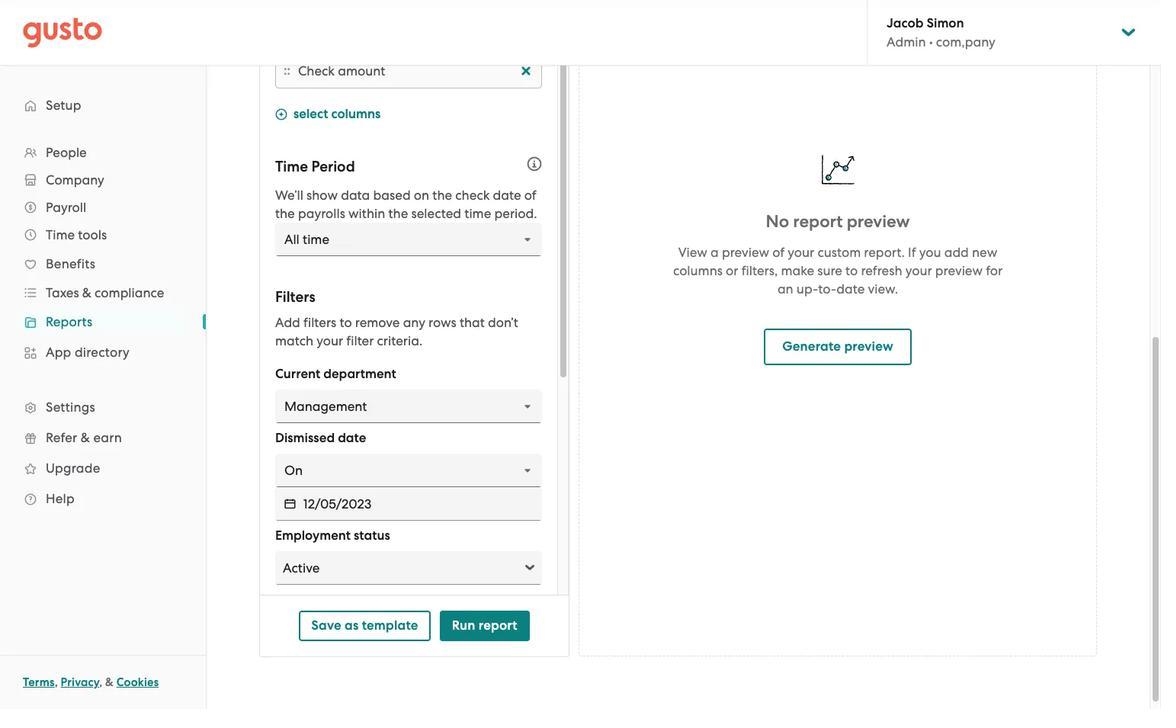 Task type: vqa. For each thing, say whether or not it's contained in the screenshot.
the min
no



Task type: locate. For each thing, give the bounding box(es) containing it.
date up period.
[[493, 188, 522, 203]]

generate
[[783, 338, 842, 354]]

reports
[[46, 314, 93, 330]]

the up selected at the top left of page
[[433, 188, 453, 203]]

employment type
[[275, 592, 382, 608]]

employment down calendar outline "image"
[[275, 528, 351, 544]]

1 vertical spatial date
[[837, 281, 865, 296]]

dismissed
[[275, 430, 335, 446]]

time
[[275, 158, 308, 175], [46, 227, 75, 243]]

0 horizontal spatial date
[[338, 430, 366, 446]]

& left cookies
[[105, 676, 114, 690]]

0 horizontal spatial ,
[[55, 676, 58, 690]]

period.
[[495, 206, 538, 221]]

1 horizontal spatial date
[[493, 188, 522, 203]]

columns down amount
[[331, 106, 381, 122]]

1 vertical spatial report
[[479, 618, 518, 634]]

filter
[[347, 333, 374, 349]]

admin
[[887, 34, 927, 50]]

of up filters,
[[773, 245, 785, 260]]

department
[[324, 366, 397, 382]]

date
[[493, 188, 522, 203], [837, 281, 865, 296], [338, 430, 366, 446]]

check
[[456, 188, 490, 203]]

•
[[930, 34, 934, 50]]

report for run
[[479, 618, 518, 634]]

list
[[0, 139, 206, 514]]

0 horizontal spatial your
[[317, 333, 343, 349]]

generate preview
[[783, 338, 894, 354]]

0 vertical spatial &
[[82, 285, 91, 301]]

check
[[298, 63, 335, 78]]

& for compliance
[[82, 285, 91, 301]]

or
[[726, 263, 739, 278]]

view
[[679, 245, 708, 260]]

save
[[311, 618, 342, 634]]

add
[[275, 315, 300, 330]]

::
[[284, 63, 291, 79]]

payroll button
[[15, 194, 191, 221]]

your up make
[[788, 245, 815, 260]]

0 horizontal spatial time
[[46, 227, 75, 243]]

terms link
[[23, 676, 55, 690]]

refer & earn
[[46, 430, 122, 446]]

time up we'll
[[275, 158, 308, 175]]

1 horizontal spatial time
[[275, 158, 308, 175]]

select columns
[[294, 106, 381, 122]]

0 vertical spatial to
[[846, 263, 859, 278]]

0 horizontal spatial of
[[525, 188, 537, 203]]

check amount
[[298, 63, 386, 78]]

you
[[920, 245, 942, 260]]

1 vertical spatial your
[[906, 263, 933, 278]]

& inside dropdown button
[[82, 285, 91, 301]]

of up period.
[[525, 188, 537, 203]]

2 vertical spatial your
[[317, 333, 343, 349]]

com,pany
[[937, 34, 996, 50]]

, left privacy at the left bottom
[[55, 676, 58, 690]]

taxes & compliance button
[[15, 279, 191, 307]]

custom
[[818, 245, 862, 260]]

1 vertical spatial columns
[[674, 263, 723, 278]]

privacy
[[61, 676, 99, 690]]

MM/DD/YYYY field
[[303, 488, 542, 521]]

app
[[46, 345, 71, 360]]

make
[[782, 263, 815, 278]]

date right dismissed
[[338, 430, 366, 446]]

new
[[973, 245, 998, 260]]

, left the cookies button
[[99, 676, 103, 690]]

1 employment from the top
[[275, 528, 351, 544]]

2 vertical spatial date
[[338, 430, 366, 446]]

report inside "button"
[[479, 618, 518, 634]]

& right taxes
[[82, 285, 91, 301]]

1 horizontal spatial your
[[788, 245, 815, 260]]

2 horizontal spatial the
[[433, 188, 453, 203]]

1 horizontal spatial report
[[794, 211, 843, 232]]

your down filters
[[317, 333, 343, 349]]

2 horizontal spatial date
[[837, 281, 865, 296]]

time inside time tools dropdown button
[[46, 227, 75, 243]]

0 vertical spatial your
[[788, 245, 815, 260]]

0 vertical spatial report
[[794, 211, 843, 232]]

help
[[46, 491, 75, 507]]

of
[[525, 188, 537, 203], [773, 245, 785, 260]]

1 vertical spatial of
[[773, 245, 785, 260]]

the down we'll
[[275, 206, 295, 221]]

preview
[[847, 211, 911, 232], [722, 245, 770, 260], [936, 263, 983, 278], [845, 338, 894, 354]]

time down 'payroll' at the top of the page
[[46, 227, 75, 243]]

1 horizontal spatial columns
[[674, 263, 723, 278]]

1 vertical spatial time
[[46, 227, 75, 243]]

current
[[275, 366, 321, 382]]

rows
[[429, 315, 457, 330]]

1 horizontal spatial of
[[773, 245, 785, 260]]

1 horizontal spatial ,
[[99, 676, 103, 690]]

1 horizontal spatial the
[[389, 206, 408, 221]]

0 horizontal spatial columns
[[331, 106, 381, 122]]

benefits
[[46, 256, 95, 272]]

simon
[[927, 15, 965, 31]]

report.
[[865, 245, 906, 260]]

directory
[[75, 345, 130, 360]]

to up filter
[[340, 315, 352, 330]]

0 horizontal spatial report
[[479, 618, 518, 634]]

remove
[[355, 315, 400, 330]]

1 vertical spatial to
[[340, 315, 352, 330]]

& left earn on the left of the page
[[81, 430, 90, 446]]

sure
[[818, 263, 843, 278]]

0 vertical spatial of
[[525, 188, 537, 203]]

0 vertical spatial employment
[[275, 528, 351, 544]]

1 vertical spatial &
[[81, 430, 90, 446]]

up-
[[797, 281, 819, 296]]

add
[[945, 245, 970, 260]]

to
[[846, 263, 859, 278], [340, 315, 352, 330]]

report right run
[[479, 618, 518, 634]]

preview down add
[[936, 263, 983, 278]]

0 vertical spatial date
[[493, 188, 522, 203]]

any
[[403, 315, 426, 330]]

employment up save
[[275, 592, 351, 608]]

refer
[[46, 430, 77, 446]]

2 employment from the top
[[275, 592, 351, 608]]

refresh
[[862, 263, 903, 278]]

view a preview of your custom report. if you add new columns or filters, make sure to refresh your preview for an up-to-date view.
[[674, 245, 1003, 296]]

date down the sure
[[837, 281, 865, 296]]

columns inside select columns button
[[331, 106, 381, 122]]

0 horizontal spatial to
[[340, 315, 352, 330]]

your down if
[[906, 263, 933, 278]]

columns down view
[[674, 263, 723, 278]]

report up custom
[[794, 211, 843, 232]]

date inside we'll show data based on the check date of the payrolls within the selected time period.
[[493, 188, 522, 203]]

people button
[[15, 139, 191, 166]]

to right the sure
[[846, 263, 859, 278]]

0 vertical spatial time
[[275, 158, 308, 175]]

add filters to remove any rows that don't match your filter criteria.
[[275, 315, 519, 349]]

earn
[[93, 430, 122, 446]]

setup link
[[15, 92, 191, 119]]

filters
[[304, 315, 337, 330]]

1 horizontal spatial to
[[846, 263, 859, 278]]

1 vertical spatial employment
[[275, 592, 351, 608]]

filters,
[[742, 263, 778, 278]]

preview right generate
[[845, 338, 894, 354]]

template
[[362, 618, 419, 634]]

the down based
[[389, 206, 408, 221]]

jacob simon admin • com,pany
[[887, 15, 996, 50]]

app directory link
[[15, 339, 191, 366]]

your inside add filters to remove any rows that don't match your filter criteria.
[[317, 333, 343, 349]]

module__icon___go7vc image
[[275, 108, 288, 121]]

employment
[[275, 528, 351, 544], [275, 592, 351, 608]]

0 vertical spatial columns
[[331, 106, 381, 122]]

gusto navigation element
[[0, 66, 206, 539]]

,
[[55, 676, 58, 690], [99, 676, 103, 690]]

based
[[373, 188, 411, 203]]

time for time tools
[[46, 227, 75, 243]]



Task type: describe. For each thing, give the bounding box(es) containing it.
payroll
[[46, 200, 86, 215]]

don't
[[488, 315, 519, 330]]

time for time period
[[275, 158, 308, 175]]

setup
[[46, 98, 81, 113]]

preview up or
[[722, 245, 770, 260]]

run report button
[[440, 611, 530, 642]]

company
[[46, 172, 104, 188]]

people
[[46, 145, 87, 160]]

taxes & compliance
[[46, 285, 164, 301]]

run
[[452, 618, 476, 634]]

columns inside view a preview of your custom report. if you add new columns or filters, make sure to refresh your preview for an up-to-date view.
[[674, 263, 723, 278]]

0 horizontal spatial the
[[275, 206, 295, 221]]

show
[[307, 188, 338, 203]]

settings link
[[15, 394, 191, 421]]

on
[[414, 188, 430, 203]]

amount
[[338, 63, 386, 78]]

within
[[349, 206, 386, 221]]

date inside view a preview of your custom report. if you add new columns or filters, make sure to refresh your preview for an up-to-date view.
[[837, 281, 865, 296]]

employment for employment status
[[275, 528, 351, 544]]

no report preview
[[766, 211, 911, 232]]

app directory
[[46, 345, 130, 360]]

for
[[987, 263, 1003, 278]]

taxes
[[46, 285, 79, 301]]

an
[[778, 281, 794, 296]]

list containing people
[[0, 139, 206, 514]]

home image
[[23, 17, 102, 48]]

preview up the report.
[[847, 211, 911, 232]]

match
[[275, 333, 314, 349]]

if
[[909, 245, 917, 260]]

dismissed date
[[275, 430, 366, 446]]

type
[[354, 592, 382, 608]]

of inside view a preview of your custom report. if you add new columns or filters, make sure to refresh your preview for an up-to-date view.
[[773, 245, 785, 260]]

2 vertical spatial &
[[105, 676, 114, 690]]

generate preview button
[[765, 328, 912, 365]]

no
[[766, 211, 790, 232]]

employment status
[[275, 528, 390, 544]]

payrolls
[[298, 206, 345, 221]]

report for no
[[794, 211, 843, 232]]

cookies button
[[117, 674, 159, 692]]

column content element
[[298, 61, 534, 80]]

preview inside generate preview button
[[845, 338, 894, 354]]

period
[[312, 158, 355, 175]]

settings
[[46, 400, 95, 415]]

view.
[[869, 281, 899, 296]]

current department
[[275, 366, 397, 382]]

privacy link
[[61, 676, 99, 690]]

to inside view a preview of your custom report. if you add new columns or filters, make sure to refresh your preview for an up-to-date view.
[[846, 263, 859, 278]]

time
[[465, 206, 492, 221]]

help link
[[15, 485, 191, 513]]

2 horizontal spatial your
[[906, 263, 933, 278]]

2 , from the left
[[99, 676, 103, 690]]

upgrade link
[[15, 455, 191, 482]]

calendar outline image
[[285, 497, 296, 512]]

jacob
[[887, 15, 924, 31]]

compliance
[[95, 285, 164, 301]]

employment for employment type
[[275, 592, 351, 608]]

select columns button
[[275, 105, 381, 126]]

filters
[[275, 288, 316, 306]]

terms
[[23, 676, 55, 690]]

& for earn
[[81, 430, 90, 446]]

of inside we'll show data based on the check date of the payrolls within the selected time period.
[[525, 188, 537, 203]]

tools
[[78, 227, 107, 243]]

we'll
[[275, 188, 304, 203]]

a
[[711, 245, 719, 260]]

select
[[294, 106, 328, 122]]

time tools button
[[15, 221, 191, 249]]

save as template button
[[299, 611, 431, 642]]

to-
[[819, 281, 837, 296]]

that
[[460, 315, 485, 330]]

as
[[345, 618, 359, 634]]

to inside add filters to remove any rows that don't match your filter criteria.
[[340, 315, 352, 330]]

1 , from the left
[[55, 676, 58, 690]]

reports link
[[15, 308, 191, 336]]

criteria.
[[377, 333, 423, 349]]

company button
[[15, 166, 191, 194]]

data
[[341, 188, 370, 203]]

terms , privacy , & cookies
[[23, 676, 159, 690]]

upgrade
[[46, 461, 100, 476]]

save as template
[[311, 618, 419, 634]]

time tools
[[46, 227, 107, 243]]

we'll show data based on the check date of the payrolls within the selected time period.
[[275, 188, 538, 221]]



